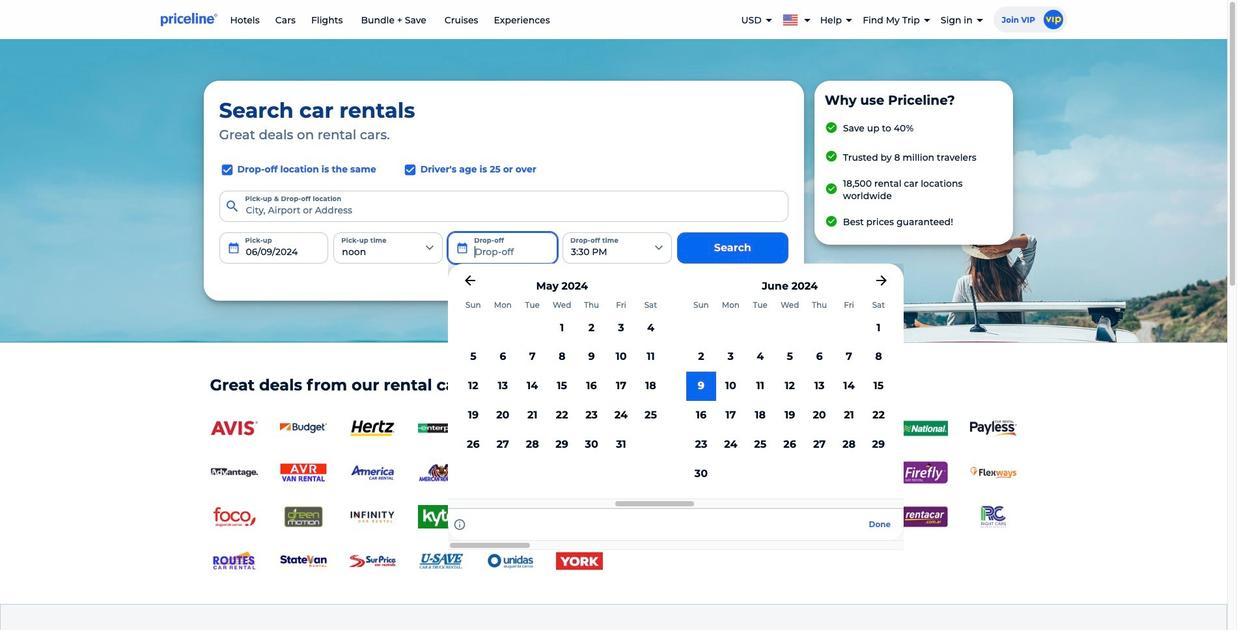 Task type: vqa. For each thing, say whether or not it's contained in the screenshot.
the right Calendar "icon"
yes



Task type: locate. For each thing, give the bounding box(es) containing it.
flexways image
[[970, 461, 1017, 485]]

budget image
[[280, 417, 327, 441]]

show january 2024 image
[[463, 273, 478, 289]]

surprice image
[[349, 550, 396, 573]]

calendar image
[[227, 242, 240, 255]]

City, Airport or Address text field
[[219, 191, 789, 222]]

thrifty image
[[625, 417, 672, 441]]

alamo image
[[556, 417, 603, 441]]

state van rental image
[[280, 550, 327, 573]]

advantage image
[[211, 461, 258, 485]]

green motion image
[[280, 506, 327, 529]]

calendar image
[[456, 242, 469, 255]]

avis image
[[211, 417, 258, 441]]

ace image
[[694, 417, 741, 441]]

kyte image
[[418, 506, 465, 529]]

show march 2024 image
[[874, 273, 890, 289]]

priceline.com home image
[[161, 12, 217, 27]]

priceless image
[[832, 506, 879, 529]]

sixt image
[[763, 417, 810, 441]]

hertz image
[[349, 417, 396, 441]]

airport van rental image
[[280, 461, 327, 485]]

midway image
[[556, 506, 603, 529]]

right cars image
[[970, 506, 1017, 529]]



Task type: describe. For each thing, give the bounding box(es) containing it.
york image
[[556, 550, 603, 573]]

dollar image
[[487, 417, 534, 441]]

firefly image
[[901, 461, 948, 485]]

Pick-up field
[[219, 232, 329, 264]]

america car rental image
[[349, 461, 396, 485]]

national image
[[901, 417, 948, 441]]

foco image
[[211, 506, 258, 529]]

mex image
[[487, 506, 534, 529]]

en us image
[[783, 12, 804, 26]]

routes image
[[211, 550, 258, 573]]

unidas image
[[487, 550, 534, 573]]

Drop-off field
[[448, 232, 558, 264]]

rentacar image
[[901, 506, 948, 529]]

enterprise image
[[418, 417, 465, 441]]

nextcar image
[[625, 506, 672, 529]]

nü image
[[694, 506, 741, 529]]

u save image
[[418, 550, 465, 573]]

payless image
[[970, 421, 1017, 437]]

otoq image
[[763, 506, 810, 529]]

fox image
[[832, 417, 879, 441]]

infinity image
[[349, 506, 396, 529]]

vip badge icon image
[[1044, 10, 1064, 29]]

american image
[[418, 461, 465, 485]]

easirent image
[[694, 461, 741, 485]]



